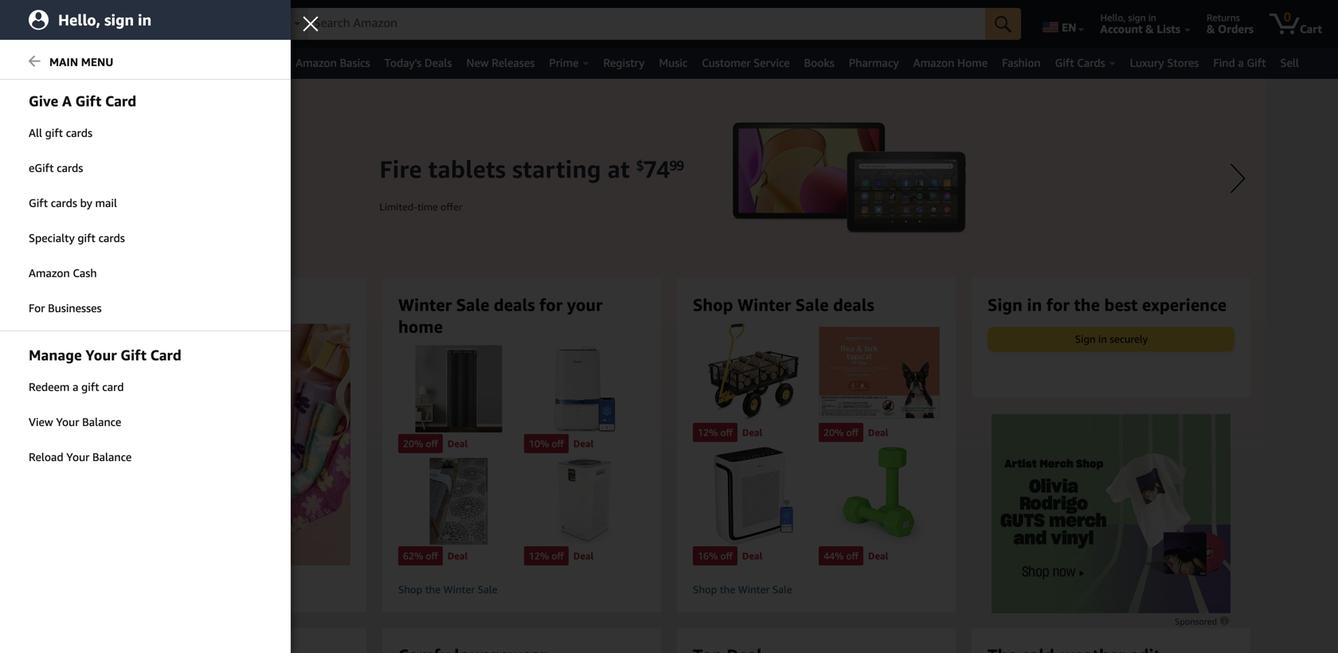 Task type: locate. For each thing, give the bounding box(es) containing it.
None submit
[[986, 8, 1021, 40]]

0 horizontal spatial for
[[540, 295, 563, 315]]

all down give
[[29, 126, 42, 139]]

0 horizontal spatial hello, sign in
[[58, 11, 152, 29]]

hello, sign in
[[58, 11, 152, 29], [1101, 12, 1157, 23]]

fire tablets starting at $74.99. limited-time offer. image
[[72, 79, 1267, 557]]

shop the winter sale down 16% off
[[693, 584, 792, 596]]

20% down amazon basics flea and tick topical treatment for small dogs (5 -22 pounds), 6 count (previously solimo) image
[[824, 427, 844, 438]]

kenmore pm3020 air purifiers with h13 true hepa filter, covers up to 1500 sq.foot, 24db silentclean 3-stage hepa filtration system, 5 speeds for home large room, kitchens & bedroom image
[[524, 458, 645, 545]]

deal for rugshop modern floral circles design for living room,bedroom,home office,kitchen non shedding runner rug 2' x 7' 2" gray image
[[448, 550, 468, 562]]

& left lists
[[1146, 22, 1154, 35]]

0 horizontal spatial shop the winter sale
[[398, 584, 498, 596]]

all inside "link"
[[29, 126, 42, 139]]

card
[[105, 92, 136, 110], [150, 347, 182, 364], [102, 380, 124, 394]]

the down 16% off
[[720, 584, 735, 596]]

0 vertical spatial all
[[33, 57, 48, 70]]

1 horizontal spatial your
[[567, 295, 603, 315]]

cards down give a gift card
[[66, 126, 92, 139]]

gift down give
[[45, 126, 63, 139]]

off down kenmore pm3020 air purifiers with h13 true hepa filter, covers up to 1500 sq.foot, 24db silentclean 3-stage hepa filtration system, 5 speeds for home large room, kitchens & bedroom image
[[552, 550, 564, 562]]

shop the winter sale link
[[398, 583, 645, 597], [693, 583, 940, 597]]

hello,
[[58, 11, 100, 29], [1101, 12, 1126, 23]]

0 horizontal spatial amazon
[[29, 266, 70, 280]]

1 deals from the left
[[494, 295, 535, 315]]

0 vertical spatial card
[[105, 92, 136, 110]]

for
[[540, 295, 563, 315], [1047, 295, 1070, 315]]

62% off
[[403, 550, 438, 562]]

1 vertical spatial sign
[[1075, 333, 1096, 345]]

all
[[33, 57, 48, 70], [29, 126, 42, 139]]

deal down the joydeco door curtain closet door, closet curtain for open closet, closet curtains for bedroom closet door, door curtains for doorways privacy bedroom(40wx78l) image
[[448, 438, 468, 449]]

joydeco door curtain closet door, closet curtain for open closet, closet curtains for bedroom closet door, door curtains for doorways privacy bedroom(40wx78l) image
[[398, 345, 519, 432]]

deal right 62% off
[[448, 550, 468, 562]]

card down manage your gift card
[[102, 380, 124, 394]]

in
[[138, 11, 152, 29], [1149, 12, 1157, 23], [1027, 295, 1042, 315], [1099, 333, 1107, 345]]

1 horizontal spatial &
[[1207, 22, 1215, 35]]

the left best
[[1074, 295, 1100, 315]]

hello, up main menu
[[58, 11, 100, 29]]

2 vertical spatial a
[[73, 380, 78, 394]]

the
[[1074, 295, 1100, 315], [425, 584, 441, 596], [720, 584, 735, 596]]

find a gift
[[1214, 56, 1266, 69]]

menu
[[81, 55, 113, 69]]

specialty gift cards link
[[0, 221, 291, 255]]

cards inside "link"
[[66, 126, 92, 139]]

2 horizontal spatial a
[[1238, 56, 1244, 69]]

12% down vevor steel garden cart, heavy duty 900 lbs capacity, with removable mesh sides to convert into flatbed, utility metal wagon with 180° rotating handle and 10 in tires, perfect for farm, yard image
[[698, 427, 718, 438]]

1 horizontal spatial gift
[[1055, 56, 1074, 69]]

1 shop the winter sale link from the left
[[398, 583, 645, 597]]

sponsored ad element
[[992, 414, 1231, 613]]

20% off
[[824, 427, 859, 438], [403, 438, 438, 449]]

rugshop modern floral circles design for living room,bedroom,home office,kitchen non shedding runner rug 2' x 7' 2" gray image
[[398, 458, 519, 545]]

shop the winter sale link for shop winter sale deals
[[693, 583, 940, 597]]

12% down kenmore pm3020 air purifiers with h13 true hepa filter, covers up to 1500 sq.foot, 24db silentclean 3-stage hepa filtration system, 5 speeds for home large room, kitchens & bedroom image
[[529, 550, 549, 562]]

deal right 16% off
[[742, 550, 763, 562]]

hello, sign in up menu
[[58, 11, 152, 29]]

sale inside winter sale deals for your home
[[456, 295, 489, 315]]

hello, sign in left lists
[[1101, 12, 1157, 23]]

1 for from the left
[[540, 295, 563, 315]]

winter
[[398, 295, 452, 315], [738, 295, 791, 315], [443, 584, 475, 596], [738, 584, 770, 596]]

2 & from the left
[[1207, 22, 1215, 35]]

1 horizontal spatial the
[[720, 584, 735, 596]]

&
[[1146, 22, 1154, 35], [1207, 22, 1215, 35]]

off right 10%
[[552, 438, 564, 449]]

0 horizontal spatial shop the winter sale link
[[398, 583, 645, 597]]

specialty
[[29, 231, 75, 245]]

all left main
[[33, 57, 48, 70]]

shop the winter sale down 62% off
[[398, 584, 498, 596]]

20% off for amazon basics flea and tick topical treatment for small dogs (5 -22 pounds), 6 count (previously solimo) image
[[824, 427, 859, 438]]

1 vertical spatial your
[[86, 347, 117, 364]]

card for give a gift card
[[105, 92, 136, 110]]

0 horizontal spatial 20%
[[403, 438, 423, 449]]

orders
[[1218, 22, 1254, 35]]

deal for vevor steel garden cart, heavy duty 900 lbs capacity, with removable mesh sides to convert into flatbed, utility metal wagon with 180° rotating handle and 10 in tires, perfect for farm, yard image
[[742, 427, 763, 438]]

amazon left home
[[913, 56, 955, 69]]

the down 62% off
[[425, 584, 441, 596]]

deal for levoit air purifiers for home large room up to 1900 ft² in 1 hr with washable filters, air quality monitor, smart wifi, hepa filter captures allergies, pet hair, smoke, pollen in bedroom, vital 200s image
[[742, 550, 763, 562]]

cards down mail
[[98, 231, 125, 245]]

shop down 16%
[[693, 584, 717, 596]]

off down vevor steel garden cart, heavy duty 900 lbs capacity, with removable mesh sides to convert into flatbed, utility metal wagon with 180° rotating handle and 10 in tires, perfect for farm, yard image
[[721, 427, 733, 438]]

1 vertical spatial balance
[[92, 450, 132, 464]]

12% off for kenmore pm3020 air purifiers with h13 true hepa filter, covers up to 1500 sq.foot, 24db silentclean 3-stage hepa filtration system, 5 speeds for home large room, kitchens & bedroom image
[[529, 550, 564, 562]]

0 horizontal spatial sign
[[104, 11, 134, 29]]

lists
[[1157, 22, 1181, 35]]

amazon left the basics at the left top of the page
[[296, 56, 337, 69]]

& inside returns & orders
[[1207, 22, 1215, 35]]

main
[[49, 55, 78, 69]]

your
[[567, 295, 603, 315], [86, 347, 117, 364]]

redeem
[[29, 380, 70, 394]]

gift right find
[[1247, 56, 1266, 69]]

balance up reload your balance
[[82, 415, 121, 429]]

2 shop the winter sale link from the left
[[693, 583, 940, 597]]

1 vertical spatial a
[[62, 92, 72, 110]]

delivering to mahwah 07430 update location
[[122, 12, 247, 35]]

gift for gift cards by mail
[[29, 196, 48, 210]]

1 horizontal spatial 12% off
[[698, 427, 733, 438]]

1 horizontal spatial a
[[73, 380, 78, 394]]

medical care
[[62, 56, 127, 69]]

sign for sign in for the best experience
[[988, 295, 1023, 315]]

your right view
[[56, 415, 79, 429]]

gift up redeem a gift card link
[[120, 347, 147, 364]]

0 horizontal spatial sign
[[988, 295, 1023, 315]]

1 vertical spatial all
[[29, 126, 42, 139]]

gift for manage
[[120, 347, 147, 364]]

off for vevor steel garden cart, heavy duty 900 lbs capacity, with removable mesh sides to convert into flatbed, utility metal wagon with 180° rotating handle and 10 in tires, perfect for farm, yard image
[[721, 427, 733, 438]]

deals
[[494, 295, 535, 315], [833, 295, 875, 315]]

1 vertical spatial 12%
[[529, 550, 549, 562]]

books link
[[797, 52, 842, 74]]

sign inside sign in securely link
[[1075, 333, 1096, 345]]

12% off down kenmore pm3020 air purifiers with h13 true hepa filter, covers up to 1500 sq.foot, 24db silentclean 3-stage hepa filtration system, 5 speeds for home large room, kitchens & bedroom image
[[529, 550, 564, 562]]

1 horizontal spatial amazon
[[296, 56, 337, 69]]

businesses
[[48, 302, 102, 315]]

deal down vevor steel garden cart, heavy duty 900 lbs capacity, with removable mesh sides to convert into flatbed, utility metal wagon with 180° rotating handle and 10 in tires, perfect for farm, yard image
[[742, 427, 763, 438]]

1 vertical spatial 12% off
[[529, 550, 564, 562]]

cards
[[66, 126, 92, 139], [57, 161, 83, 174], [51, 196, 77, 210], [98, 231, 125, 245]]

0 vertical spatial 12% off
[[698, 427, 733, 438]]

off right 16%
[[721, 550, 733, 562]]

0 horizontal spatial 12% off
[[529, 550, 564, 562]]

a inside navigation
[[1238, 56, 1244, 69]]

your right reload
[[66, 450, 89, 464]]

2 shop the winter sale from the left
[[693, 584, 792, 596]]

balance down view your balance link
[[92, 450, 132, 464]]

winter sale deals for your home
[[398, 295, 603, 336]]

hello, inside navigation navigation
[[1101, 12, 1126, 23]]

1 horizontal spatial shop the winter sale
[[693, 584, 792, 596]]

20% off for the joydeco door curtain closet door, closet curtain for open closet, closet curtains for bedroom closet door, door curtains for doorways privacy bedroom(40wx78l) image
[[403, 438, 438, 449]]

cap barbell neoprene dumbbell weights, 8 lb pair, shamrock image
[[819, 447, 940, 545]]

a right redeem
[[73, 380, 78, 394]]

0 horizontal spatial 12%
[[529, 550, 549, 562]]

balance for view your balance
[[82, 415, 121, 429]]

amazon basics flea and tick topical treatment for small dogs (5 -22 pounds), 6 count (previously solimo) image
[[819, 324, 940, 422]]

deal down kenmore pm3020 air purifiers with h13 true hepa filter, covers up to 1500 sq.foot, 24db silentclean 3-stage hepa filtration system, 5 speeds for home large room, kitchens & bedroom image
[[573, 550, 594, 562]]

amazon for amazon basics
[[296, 56, 337, 69]]

0 horizontal spatial the
[[425, 584, 441, 596]]

amazon down specialty
[[29, 266, 70, 280]]

2 horizontal spatial the
[[1074, 295, 1100, 315]]

deals inside winter sale deals for your home
[[494, 295, 535, 315]]

redeem a gift card
[[29, 380, 124, 394]]

view
[[29, 415, 53, 429]]

hello, inside hello, sign in link
[[58, 11, 100, 29]]

0 horizontal spatial hello,
[[58, 11, 100, 29]]

1 vertical spatial card
[[150, 347, 182, 364]]

balance
[[82, 415, 121, 429], [92, 450, 132, 464]]

prime link
[[542, 52, 596, 74]]

deal
[[742, 427, 763, 438], [868, 427, 889, 438], [448, 438, 468, 449], [573, 438, 594, 449], [448, 550, 468, 562], [573, 550, 594, 562], [742, 550, 763, 562], [868, 550, 889, 562]]

1 shop the winter sale from the left
[[398, 584, 498, 596]]

delivering
[[122, 12, 166, 23]]

all for all gift cards
[[29, 126, 42, 139]]

new releases
[[466, 56, 535, 69]]

deal for cap barbell neoprene dumbbell weights, 8 lb pair, shamrock image at the bottom of page
[[868, 550, 889, 562]]

deal right 44% off
[[868, 550, 889, 562]]

off for cap barbell neoprene dumbbell weights, 8 lb pair, shamrock image at the bottom of page
[[846, 550, 859, 562]]

amazon
[[296, 56, 337, 69], [913, 56, 955, 69], [29, 266, 70, 280]]

a right find
[[1238, 56, 1244, 69]]

0 horizontal spatial gift
[[29, 196, 48, 210]]

manage your gift card
[[29, 347, 182, 364]]

gift down medical care
[[75, 92, 101, 110]]

the for shop winter sale deals
[[720, 584, 735, 596]]

off right 62%
[[426, 550, 438, 562]]

medical
[[62, 56, 101, 69]]

0 horizontal spatial deals
[[494, 295, 535, 315]]

your
[[56, 415, 79, 429], [66, 450, 89, 464]]

0 vertical spatial 12%
[[698, 427, 718, 438]]

a for give
[[62, 92, 72, 110]]

shop the winter sale
[[398, 584, 498, 596], [693, 584, 792, 596]]

1 & from the left
[[1146, 22, 1154, 35]]

1 vertical spatial your
[[66, 450, 89, 464]]

1 horizontal spatial deals
[[833, 295, 875, 315]]

deal down amazon basics flea and tick topical treatment for small dogs (5 -22 pounds), 6 count (previously solimo) image
[[868, 427, 889, 438]]

shop winter sale deals image
[[76, 324, 378, 566]]

main menu
[[49, 55, 113, 69]]

12% off down vevor steel garden cart, heavy duty 900 lbs capacity, with removable mesh sides to convert into flatbed, utility metal wagon with 180° rotating handle and 10 in tires, perfect for farm, yard image
[[698, 427, 733, 438]]

all inside button
[[33, 57, 48, 70]]

sign in for the best experience
[[988, 295, 1227, 315]]

0 vertical spatial a
[[1238, 56, 1244, 69]]

20%
[[824, 427, 844, 438], [403, 438, 423, 449]]

12% for kenmore pm3020 air purifiers with h13 true hepa filter, covers up to 1500 sq.foot, 24db silentclean 3-stage hepa filtration system, 5 speeds for home large room, kitchens & bedroom image
[[529, 550, 549, 562]]

your for reload
[[66, 450, 89, 464]]

shop the winter sale for winter sale deals for your home
[[398, 584, 498, 596]]

experience
[[1142, 295, 1227, 315]]

& left orders
[[1207, 22, 1215, 35]]

music link
[[652, 52, 695, 74]]

none submit inside "search field"
[[986, 8, 1021, 40]]

1 horizontal spatial shop the winter sale link
[[693, 583, 940, 597]]

1 horizontal spatial 20% off
[[824, 427, 859, 438]]

view your balance
[[29, 415, 121, 429]]

gift down manage your gift card
[[81, 380, 99, 394]]

1 horizontal spatial 20%
[[824, 427, 844, 438]]

card up redeem a gift card link
[[150, 347, 182, 364]]

1 horizontal spatial hello, sign in
[[1101, 12, 1157, 23]]

2 horizontal spatial gift
[[1247, 56, 1266, 69]]

a right give
[[62, 92, 72, 110]]

off down amazon basics flea and tick topical treatment for small dogs (5 -22 pounds), 6 count (previously solimo) image
[[846, 427, 859, 438]]

luxury
[[1130, 56, 1164, 69]]

deal for kenmore pm3020 air purifiers with h13 true hepa filter, covers up to 1500 sq.foot, 24db silentclean 3-stage hepa filtration system, 5 speeds for home large room, kitchens & bedroom image
[[573, 550, 594, 562]]

sign for sign in securely
[[1075, 333, 1096, 345]]

main content
[[0, 79, 1338, 653]]

gift right specialty
[[78, 231, 96, 245]]

0 vertical spatial your
[[567, 295, 603, 315]]

today's
[[384, 56, 422, 69]]

1 horizontal spatial hello,
[[1101, 12, 1126, 23]]

off for the joydeco door curtain closet door, closet curtain for open closet, closet curtains for bedroom closet door, door curtains for doorways privacy bedroom(40wx78l) image
[[426, 438, 438, 449]]

deal right 10% off
[[573, 438, 594, 449]]

gift left cards on the right top
[[1055, 56, 1074, 69]]

sign
[[104, 11, 134, 29], [1128, 12, 1146, 23]]

2 vertical spatial card
[[102, 380, 124, 394]]

hello, right the en
[[1101, 12, 1126, 23]]

20% down the joydeco door curtain closet door, closet curtain for open closet, closet curtains for bedroom closet door, door curtains for doorways privacy bedroom(40wx78l) image
[[403, 438, 423, 449]]

gift for give
[[75, 92, 101, 110]]

shop up vevor steel garden cart, heavy duty 900 lbs capacity, with removable mesh sides to convert into flatbed, utility metal wagon with 180° rotating handle and 10 in tires, perfect for farm, yard image
[[693, 295, 733, 315]]

off right 44%
[[846, 550, 859, 562]]

give a gift card
[[29, 92, 136, 110]]

20% off down amazon basics flea and tick topical treatment for small dogs (5 -22 pounds), 6 count (previously solimo) image
[[824, 427, 859, 438]]

shop down 62%
[[398, 584, 422, 596]]

all gift cards link
[[0, 116, 291, 150]]

sign left lists
[[1128, 12, 1146, 23]]

sign up care
[[104, 11, 134, 29]]

best
[[1104, 295, 1138, 315]]

0 vertical spatial sign
[[988, 295, 1023, 315]]

the for winter sale deals for your home
[[425, 584, 441, 596]]

1 horizontal spatial sign
[[1128, 12, 1146, 23]]

cards right egift
[[57, 161, 83, 174]]

account
[[1101, 22, 1143, 35]]

1 horizontal spatial sign
[[1075, 333, 1096, 345]]

for inside winter sale deals for your home
[[540, 295, 563, 315]]

sell link
[[1273, 52, 1306, 74]]

0 vertical spatial your
[[56, 415, 79, 429]]

egift cards link
[[0, 151, 291, 185]]

gift down egift
[[29, 196, 48, 210]]

off down the joydeco door curtain closet door, closet curtain for open closet, closet curtains for bedroom closet door, door curtains for doorways privacy bedroom(40wx78l) image
[[426, 438, 438, 449]]

account & lists
[[1101, 22, 1181, 35]]

levoit 4l smart cool mist humidifier for home bedroom with essential oils, customize humidity for baby & plants, app & voice control, schedule, timer, last up to 40hrs, whisper quiet, handle design image
[[524, 345, 645, 432]]

0 horizontal spatial a
[[62, 92, 72, 110]]

update
[[122, 22, 160, 35]]

gift
[[1055, 56, 1074, 69], [1247, 56, 1266, 69], [29, 196, 48, 210]]

location
[[163, 22, 206, 35]]

card down care
[[105, 92, 136, 110]]

a for find
[[1238, 56, 1244, 69]]

sign
[[988, 295, 1023, 315], [1075, 333, 1096, 345]]

in inside navigation navigation
[[1149, 12, 1157, 23]]

registry
[[603, 56, 645, 69]]

sign in securely
[[1075, 333, 1148, 345]]

0 horizontal spatial &
[[1146, 22, 1154, 35]]

None search field
[[266, 8, 1021, 41]]

main menu link
[[0, 45, 291, 80]]

1 horizontal spatial for
[[1047, 295, 1070, 315]]

1 horizontal spatial 12%
[[698, 427, 718, 438]]

by
[[80, 196, 92, 210]]

20% for the joydeco door curtain closet door, closet curtain for open closet, closet curtains for bedroom closet door, door curtains for doorways privacy bedroom(40wx78l) image
[[403, 438, 423, 449]]

2 horizontal spatial amazon
[[913, 56, 955, 69]]

0 vertical spatial balance
[[82, 415, 121, 429]]

20% off down the joydeco door curtain closet door, closet curtain for open closet, closet curtains for bedroom closet door, door curtains for doorways privacy bedroom(40wx78l) image
[[403, 438, 438, 449]]

0 horizontal spatial 20% off
[[403, 438, 438, 449]]

amazon image
[[14, 14, 92, 38]]

gift for redeem
[[81, 380, 99, 394]]



Task type: describe. For each thing, give the bounding box(es) containing it.
deal for levoit 4l smart cool mist humidifier for home bedroom with essential oils, customize humidity for baby & plants, app & voice control, schedule, timer, last up to 40hrs, whisper quiet, handle design image
[[573, 438, 594, 449]]

winter inside winter sale deals for your home
[[398, 295, 452, 315]]

gift for gift cards
[[1055, 56, 1074, 69]]

shop for shop winter sale deals
[[693, 584, 717, 596]]

off for amazon basics flea and tick topical treatment for small dogs (5 -22 pounds), 6 count (previously solimo) image
[[846, 427, 859, 438]]

leave feedback on sponsored ad element
[[1175, 617, 1231, 627]]

sign inside navigation navigation
[[1128, 12, 1146, 23]]

balance for reload your balance
[[92, 450, 132, 464]]

main content containing winter sale deals for your home
[[0, 79, 1338, 653]]

gift cards link
[[1048, 52, 1123, 74]]

all gift cards
[[29, 126, 92, 139]]

view your balance link
[[0, 405, 291, 439]]

new
[[466, 56, 489, 69]]

find a gift link
[[1206, 52, 1273, 74]]

prime
[[549, 56, 579, 69]]

returns & orders
[[1207, 12, 1254, 35]]

off for levoit air purifiers for home large room up to 1900 ft² in 1 hr with washable filters, air quality monitor, smart wifi, hepa filter captures allergies, pet hair, smoke, pollen in bedroom, vital 200s image
[[721, 550, 733, 562]]

amazon for amazon home
[[913, 56, 955, 69]]

today's deals link
[[377, 52, 459, 74]]

luxury stores link
[[1123, 52, 1206, 74]]

2 deals from the left
[[833, 295, 875, 315]]

find
[[1214, 56, 1235, 69]]

off for rugshop modern floral circles design for living room,bedroom,home office,kitchen non shedding runner rug 2' x 7' 2" gray image
[[426, 550, 438, 562]]

0
[[1284, 9, 1291, 24]]

customer
[[702, 56, 751, 69]]

0 horizontal spatial your
[[86, 347, 117, 364]]

service
[[754, 56, 790, 69]]

releases
[[492, 56, 535, 69]]

cash
[[73, 266, 97, 280]]

reload your balance link
[[0, 441, 291, 474]]

amazon home link
[[906, 52, 995, 74]]

& for account
[[1146, 22, 1154, 35]]

a for redeem
[[73, 380, 78, 394]]

10% off
[[529, 438, 564, 449]]

20% for amazon basics flea and tick topical treatment for small dogs (5 -22 pounds), 6 count (previously solimo) image
[[824, 427, 844, 438]]

deal for amazon basics flea and tick topical treatment for small dogs (5 -22 pounds), 6 count (previously solimo) image
[[868, 427, 889, 438]]

today's deals
[[384, 56, 452, 69]]

2 for from the left
[[1047, 295, 1070, 315]]

cart
[[1300, 22, 1322, 35]]

& for returns
[[1207, 22, 1215, 35]]

hello, sign in inside navigation navigation
[[1101, 12, 1157, 23]]

shop the winter sale for shop winter sale deals
[[693, 584, 792, 596]]

en link
[[1033, 4, 1092, 44]]

shop for winter sale deals for your home
[[398, 584, 422, 596]]

customer service
[[702, 56, 790, 69]]

cards left by
[[51, 196, 77, 210]]

amazon cash
[[29, 266, 97, 280]]

shop winter sale deals
[[693, 295, 875, 315]]

for
[[29, 302, 45, 315]]

12% for vevor steel garden cart, heavy duty 900 lbs capacity, with removable mesh sides to convert into flatbed, utility metal wagon with 180° rotating handle and 10 in tires, perfect for farm, yard image
[[698, 427, 718, 438]]

to
[[168, 12, 177, 23]]

give
[[29, 92, 58, 110]]

customer service link
[[695, 52, 797, 74]]

16%
[[698, 550, 718, 562]]

mail
[[95, 196, 117, 210]]

sell
[[1281, 56, 1299, 69]]

off for kenmore pm3020 air purifiers with h13 true hepa filter, covers up to 1500 sq.foot, 24db silentclean 3-stage hepa filtration system, 5 speeds for home large room, kitchens & bedroom image
[[552, 550, 564, 562]]

hello, sign in link
[[0, 0, 291, 40]]

deal for the joydeco door curtain closet door, closet curtain for open closet, closet curtains for bedroom closet door, door curtains for doorways privacy bedroom(40wx78l) image
[[448, 438, 468, 449]]

12% off for vevor steel garden cart, heavy duty 900 lbs capacity, with removable mesh sides to convert into flatbed, utility metal wagon with 180° rotating handle and 10 in tires, perfect for farm, yard image
[[698, 427, 733, 438]]

navigation navigation
[[0, 0, 1338, 79]]

stores
[[1167, 56, 1199, 69]]

care
[[104, 56, 127, 69]]

cards
[[1077, 56, 1105, 69]]

vevor steel garden cart, heavy duty 900 lbs capacity, with removable mesh sides to convert into flatbed, utility metal wagon with 180° rotating handle and 10 in tires, perfect for farm, yard image
[[693, 324, 814, 422]]

levoit air purifiers for home large room up to 1900 ft² in 1 hr with washable filters, air quality monitor, smart wifi, hepa filter captures allergies, pet hair, smoke, pollen in bedroom, vital 200s image
[[693, 447, 814, 545]]

basics
[[340, 56, 370, 69]]

amazon cash link
[[0, 257, 291, 290]]

music
[[659, 56, 688, 69]]

gift cards
[[1055, 56, 1105, 69]]

mahwah
[[180, 12, 216, 23]]

your inside winter sale deals for your home
[[567, 295, 603, 315]]

card for manage your gift card
[[150, 347, 182, 364]]

pharmacy link
[[842, 52, 906, 74]]

for businesses
[[29, 302, 102, 315]]

en
[[1062, 21, 1077, 34]]

reload
[[29, 450, 63, 464]]

redeem a gift card link
[[0, 370, 291, 404]]

07430
[[219, 12, 247, 23]]

amazon home
[[913, 56, 988, 69]]

egift
[[29, 161, 54, 174]]

sign in securely link
[[989, 328, 1234, 351]]

16% off
[[698, 550, 733, 562]]

amazon basics link
[[289, 52, 377, 74]]

Search Amazon text field
[[308, 9, 986, 39]]

10%
[[529, 438, 549, 449]]

fashion link
[[995, 52, 1048, 74]]

luxury stores
[[1130, 56, 1199, 69]]

reload your balance
[[29, 450, 132, 464]]

all for all
[[33, 57, 48, 70]]

manage
[[29, 347, 82, 364]]

62%
[[403, 550, 423, 562]]

home
[[398, 316, 443, 336]]

off for levoit 4l smart cool mist humidifier for home bedroom with essential oils, customize humidity for baby & plants, app & voice control, schedule, timer, last up to 40hrs, whisper quiet, handle design image
[[552, 438, 564, 449]]

new releases link
[[459, 52, 542, 74]]

securely
[[1110, 333, 1148, 345]]

home
[[958, 56, 988, 69]]

none search field inside navigation navigation
[[266, 8, 1021, 41]]

books
[[804, 56, 835, 69]]

44%
[[824, 550, 844, 562]]

egift cards
[[29, 161, 83, 174]]

amazon for amazon cash
[[29, 266, 70, 280]]

your for view
[[56, 415, 79, 429]]

fashion
[[1002, 56, 1041, 69]]

sponsored link
[[1175, 614, 1231, 629]]

shop the winter sale link for winter sale deals for your home
[[398, 583, 645, 597]]

all button
[[9, 48, 55, 79]]

gift inside "link"
[[45, 126, 63, 139]]

specialty gift cards
[[29, 231, 125, 245]]

medical care link
[[55, 52, 144, 74]]

returns
[[1207, 12, 1240, 23]]

gift cards by mail link
[[0, 186, 291, 220]]

card for redeem a gift card
[[102, 380, 124, 394]]

44% off
[[824, 550, 859, 562]]



Task type: vqa. For each thing, say whether or not it's contained in the screenshot.
"12%" associated with VEVOR Steel Garden Cart, Heavy Duty 900 lbs Capacity, with Removable Mesh Sides to Convert into Flatbed, Utility Metal Wagon with 180° Rotating Handle and 10 in Tires, Perfect for Farm, Yard Image
yes



